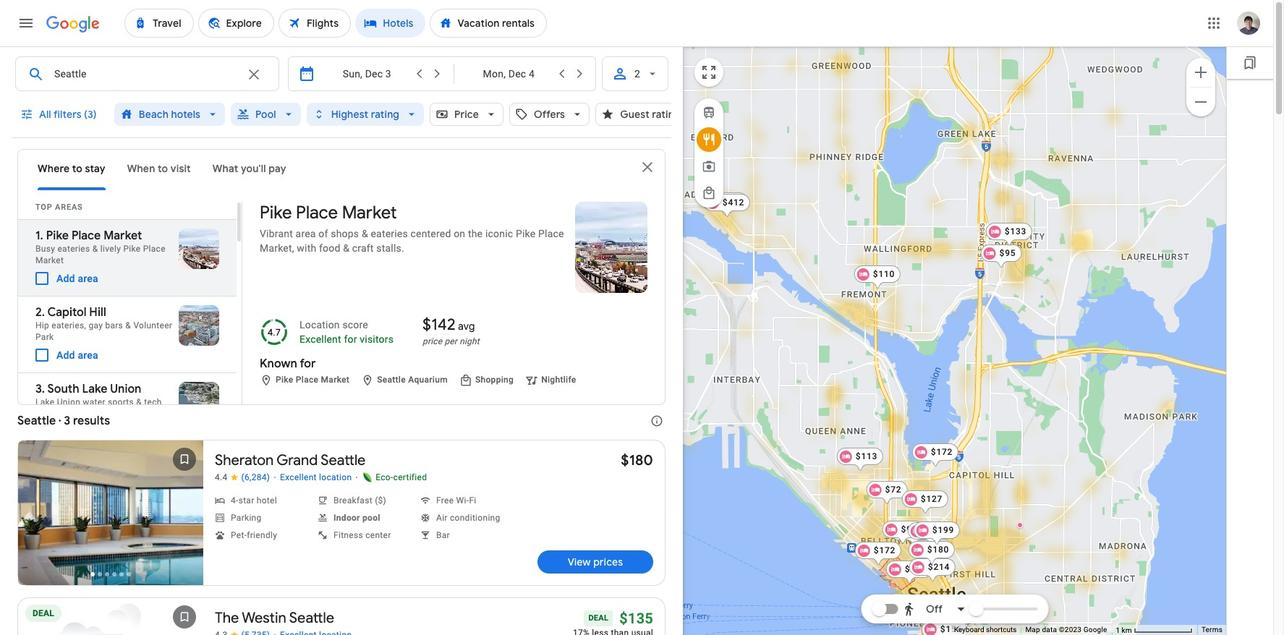 Task type: locate. For each thing, give the bounding box(es) containing it.
$113
[[856, 452, 878, 462]]

$180
[[621, 452, 654, 470], [928, 545, 950, 555]]

2 to from the left
[[158, 162, 168, 175]]

area down gay
[[78, 350, 98, 361]]

add area down "eateries,"
[[56, 350, 98, 361]]

& left tech
[[136, 397, 142, 407]]

eateries right busy
[[57, 244, 90, 254]]

view prices button
[[538, 551, 654, 574]]

close image
[[639, 159, 656, 176]]

guest rating button
[[596, 97, 705, 132]]

rating
[[371, 108, 400, 121], [652, 108, 681, 121]]

zoom out map image
[[1193, 93, 1210, 110]]

$180 inside $180 link
[[928, 545, 950, 555]]

pike
[[260, 202, 292, 224], [516, 228, 536, 240], [46, 229, 69, 243], [123, 244, 141, 254], [276, 375, 294, 385]]

1 horizontal spatial $95 link
[[981, 245, 1022, 269]]

2 vertical spatial area
[[78, 350, 98, 361]]

0 horizontal spatial eateries
[[57, 244, 90, 254]]

0 horizontal spatial rating
[[371, 108, 400, 121]]

to left stay
[[72, 162, 82, 175]]

pay
[[269, 162, 286, 175]]

google
[[1084, 626, 1108, 634]]

$72
[[886, 485, 902, 495]]

1 rating from the left
[[371, 108, 400, 121]]

certified
[[393, 473, 427, 483]]

$180 up $214 at the bottom of the page
[[928, 545, 950, 555]]

0 vertical spatial area
[[296, 228, 316, 240]]

offers button
[[510, 97, 590, 132]]

0 vertical spatial excellent
[[300, 333, 341, 345]]

0 horizontal spatial $135
[[620, 610, 654, 627]]

hip
[[35, 321, 49, 331]]

$172 link left $776
[[855, 542, 902, 567]]

0 horizontal spatial ·
[[274, 472, 277, 483]]

0 horizontal spatial lake
[[35, 397, 55, 407]]

area for 2. capitol hill
[[78, 350, 98, 361]]

all
[[39, 108, 51, 121]]

eateries,
[[52, 321, 86, 331]]

2 rating from the left
[[652, 108, 681, 121]]

0 horizontal spatial to
[[72, 162, 82, 175]]

Check-in text field
[[324, 57, 410, 90]]

$95 down $133 link
[[1000, 248, 1016, 258]]

known
[[260, 357, 297, 371]]

back image
[[20, 499, 54, 533]]

1 vertical spatial $180
[[928, 545, 950, 555]]

area down 1. pike place market busy eateries & lively pike place market
[[78, 273, 98, 284]]

0 horizontal spatial union
[[57, 397, 80, 407]]

& inside the '2. capitol hill hip eateries, gay bars & volunteer park'
[[125, 321, 131, 331]]

highest
[[331, 108, 369, 121]]

to left visit
[[158, 162, 168, 175]]

market down busy
[[35, 255, 64, 266]]

add down "eateries,"
[[56, 350, 75, 361]]

union up sports at the left of the page
[[110, 382, 141, 397]]

1 vertical spatial $172
[[874, 546, 896, 556]]

eateries up 'stalls.'
[[371, 228, 408, 240]]

rating right highest
[[371, 108, 400, 121]]

0 vertical spatial $135
[[910, 527, 932, 537]]

$180 link down learn more about these results image
[[621, 452, 654, 470]]

1 vertical spatial area
[[78, 273, 98, 284]]

zoom in map image
[[1193, 63, 1210, 81]]

1 add from the top
[[56, 273, 75, 284]]

$180 link
[[621, 452, 654, 470], [909, 541, 956, 566]]

what
[[213, 162, 238, 175]]

south
[[47, 382, 79, 397]]

0 horizontal spatial $180 link
[[621, 452, 654, 470]]

1 vertical spatial add
[[56, 350, 75, 361]]

1 horizontal spatial $172
[[931, 447, 953, 457]]

you'll
[[241, 162, 266, 175]]

market up shops
[[342, 202, 397, 224]]

$776 link
[[886, 561, 933, 586]]

terms link
[[1202, 626, 1223, 634]]

1 vertical spatial $135
[[620, 610, 654, 627]]

$135 left $199
[[910, 527, 932, 537]]

$95 link left $229
[[883, 521, 924, 546]]

0 vertical spatial $180 link
[[621, 452, 654, 470]]

1 vertical spatial $95
[[901, 525, 918, 535]]

0 horizontal spatial $172
[[874, 546, 896, 556]]

1 horizontal spatial $135
[[910, 527, 932, 537]]

Search for places, hotels and more text field
[[54, 57, 237, 90]]

volunteer
[[133, 321, 172, 331]]

0 vertical spatial lake
[[82, 382, 108, 397]]

off button
[[900, 592, 971, 627]]

all filters (3)
[[39, 108, 97, 121]]

0 vertical spatial $95 link
[[981, 245, 1022, 269]]

0 horizontal spatial $180
[[621, 452, 654, 470]]

place up of
[[296, 202, 338, 224]]

4.7
[[268, 326, 281, 337]]

0 vertical spatial eateries
[[371, 228, 408, 240]]

1 vertical spatial excellent
[[280, 473, 317, 483]]

capitol
[[47, 305, 87, 320]]

lake up water
[[82, 382, 108, 397]]

1 horizontal spatial ·
[[356, 472, 358, 483]]

area for 1. pike place market
[[78, 273, 98, 284]]

highest rating
[[331, 108, 400, 121]]

rating right guest
[[652, 108, 681, 121]]

$142
[[423, 314, 456, 335]]

bars
[[105, 321, 123, 331]]

add for capitol
[[56, 350, 75, 361]]

$172 up $127
[[931, 447, 953, 457]]

1 vertical spatial $180 link
[[909, 541, 956, 566]]

results
[[73, 414, 110, 428]]

$95 left $229
[[901, 525, 918, 535]]

$156
[[941, 625, 963, 635]]

$95 for $95 link to the left
[[901, 525, 918, 535]]

$113 link
[[837, 448, 884, 473]]

1. pike place market busy eateries & lively pike place market
[[35, 229, 166, 266]]

eateries
[[371, 228, 408, 240], [57, 244, 90, 254]]

excellent
[[300, 333, 341, 345], [280, 473, 317, 483]]

1 km button
[[1112, 625, 1198, 635]]

busy
[[35, 244, 55, 254]]

1 vertical spatial eateries
[[57, 244, 90, 254]]

for down score
[[344, 333, 357, 345]]

0 vertical spatial add
[[56, 273, 75, 284]]

0 vertical spatial union
[[110, 382, 141, 397]]

seattle gaslight inn image
[[1018, 523, 1023, 528]]

& right the bars
[[125, 321, 131, 331]]

$172
[[931, 447, 953, 457], [874, 546, 896, 556]]

tab list containing where to stay
[[18, 150, 639, 190]]

0 vertical spatial $172 link
[[912, 444, 959, 468]]

$172 for the rightmost $172 link
[[931, 447, 953, 457]]

1 horizontal spatial $95
[[1000, 248, 1016, 258]]

$172 link
[[912, 444, 959, 468], [855, 542, 902, 567]]

1 horizontal spatial $180
[[928, 545, 950, 555]]

excellent inside location score excellent for visitors
[[300, 333, 341, 345]]

beach hotels
[[139, 108, 201, 121]]

$412 link
[[704, 194, 751, 219]]

next image
[[637, 97, 672, 132]]

1 horizontal spatial $180 link
[[909, 541, 956, 566]]

area up "with"
[[296, 228, 316, 240]]

0 vertical spatial $95
[[1000, 248, 1016, 258]]

inn at the wac image
[[932, 570, 938, 575]]

add area for capitol
[[56, 350, 98, 361]]

$133
[[1005, 227, 1027, 237]]

add area up capitol
[[56, 273, 98, 284]]

1 vertical spatial lake
[[35, 397, 55, 407]]

excellent left location
[[280, 473, 317, 483]]

1 to from the left
[[72, 162, 82, 175]]

seattle · 3
[[17, 414, 70, 428]]

all filters (3) button
[[12, 97, 108, 132]]

place right the iconic
[[538, 228, 564, 240]]

pike down known for
[[276, 375, 294, 385]]

0 vertical spatial $172
[[931, 447, 953, 457]]

lake down 3.
[[35, 397, 55, 407]]

$180 down learn more about these results image
[[621, 452, 654, 470]]

$135 inside map region
[[910, 527, 932, 537]]

off
[[926, 603, 943, 616]]

0 horizontal spatial $95
[[901, 525, 918, 535]]

shortcuts
[[986, 626, 1017, 634]]

excellent inside · excellent location ·
[[280, 473, 317, 483]]

pike right "lively"
[[123, 244, 141, 254]]

seattle
[[377, 375, 406, 385]]

$149
[[721, 196, 743, 206]]

1 horizontal spatial eateries
[[371, 228, 408, 240]]

1 vertical spatial for
[[300, 357, 316, 371]]

union down south
[[57, 397, 80, 407]]

for up pike place market
[[300, 357, 316, 371]]

for inside location score excellent for visitors
[[344, 333, 357, 345]]

1 km
[[1116, 626, 1134, 634]]

$180 link up inn at the wac icon
[[909, 541, 956, 566]]

when
[[127, 162, 155, 175]]

seattle aquarium
[[377, 375, 448, 385]]

1 vertical spatial $172 link
[[855, 542, 902, 567]]

$135
[[910, 527, 932, 537], [620, 610, 654, 627]]

market up "lively"
[[104, 229, 142, 243]]

place up "lively"
[[72, 229, 101, 243]]

0 vertical spatial for
[[344, 333, 357, 345]]

1 horizontal spatial union
[[110, 382, 141, 397]]

1 add area from the top
[[56, 273, 98, 284]]

& inside 1. pike place market busy eateries & lively pike place market
[[92, 244, 98, 254]]

2 add from the top
[[56, 350, 75, 361]]

$110
[[873, 269, 895, 279]]

$135 down prices
[[620, 610, 654, 627]]

& left "lively"
[[92, 244, 98, 254]]

· right '(6,284)'
[[274, 472, 277, 483]]

1
[[1116, 626, 1120, 634]]

map
[[1026, 626, 1041, 634]]

1 horizontal spatial deal
[[589, 614, 609, 623]]

photo 1 image
[[18, 441, 203, 586]]

tab list
[[18, 150, 639, 190]]

$199 link
[[914, 522, 961, 546]]

prices
[[594, 556, 623, 569]]

pool button
[[231, 97, 301, 132]]

$172 link up $127
[[912, 444, 959, 468]]

for
[[344, 333, 357, 345], [300, 357, 316, 371]]

excellent down location
[[300, 333, 341, 345]]

add up capitol
[[56, 273, 75, 284]]

1 horizontal spatial to
[[158, 162, 168, 175]]

0 vertical spatial add area
[[56, 273, 98, 284]]

$172 up $776 link
[[874, 546, 896, 556]]

1 vertical spatial $95 link
[[883, 521, 924, 546]]

beach
[[139, 108, 169, 121]]

1 vertical spatial add area
[[56, 350, 98, 361]]

2 add area from the top
[[56, 350, 98, 361]]

$95 link down "$133"
[[981, 245, 1022, 269]]

1 horizontal spatial rating
[[652, 108, 681, 121]]

when to visit
[[127, 162, 191, 175]]

market
[[342, 202, 397, 224], [104, 229, 142, 243], [35, 255, 64, 266], [321, 375, 350, 385]]

aquarium
[[408, 375, 448, 385]]

market inside pike place market vibrant area of shops & eateries centered on the iconic pike place market, with food & craft stalls.
[[342, 202, 397, 224]]

0 horizontal spatial for
[[300, 357, 316, 371]]

price
[[455, 108, 479, 121]]

Check-out text field
[[465, 57, 553, 90]]

4.3 out of 5 stars from 5,735 reviews image
[[215, 630, 270, 635]]

terms
[[1202, 626, 1223, 634]]

add area for pike
[[56, 273, 98, 284]]

what you'll pay
[[213, 162, 286, 175]]

location
[[319, 473, 352, 483]]

to for visit
[[158, 162, 168, 175]]

1 horizontal spatial lake
[[82, 382, 108, 397]]

· right location
[[356, 472, 358, 483]]

union
[[110, 382, 141, 397], [57, 397, 80, 407]]

pike place market vibrant area of shops & eateries centered on the iconic pike place market, with food & craft stalls.
[[260, 202, 564, 254]]

0 horizontal spatial deal
[[33, 609, 54, 619]]

1 horizontal spatial for
[[344, 333, 357, 345]]

to
[[72, 162, 82, 175], [158, 162, 168, 175]]

shops
[[331, 228, 359, 240]]

eco-
[[376, 473, 393, 483]]



Task type: vqa. For each thing, say whether or not it's contained in the screenshot.
topmost 114
no



Task type: describe. For each thing, give the bounding box(es) containing it.
keyboard
[[954, 626, 985, 634]]

to for stay
[[72, 162, 82, 175]]

view
[[568, 556, 591, 569]]

hotels
[[171, 108, 201, 121]]

3.
[[35, 382, 45, 397]]

stalls.
[[377, 242, 404, 254]]

known for
[[260, 357, 316, 371]]

avg
[[458, 320, 475, 333]]

$229
[[927, 526, 949, 536]]

$135 link
[[891, 523, 937, 548]]

4.7 out of 5 image
[[260, 317, 289, 346]]

$95 for topmost $95 link
[[1000, 248, 1016, 258]]

map region
[[520, 39, 1262, 635]]

$72 link
[[867, 481, 908, 506]]

1 horizontal spatial $172 link
[[912, 444, 959, 468]]

(3)
[[84, 108, 97, 121]]

$199
[[933, 525, 955, 536]]

$172 for the leftmost $172 link
[[874, 546, 896, 556]]

areas
[[55, 203, 83, 212]]

tech
[[144, 397, 162, 407]]

$214 link
[[910, 559, 956, 583]]

$127
[[921, 494, 943, 504]]

save the westin seattle to collection image
[[167, 600, 202, 635]]

eateries inside 1. pike place market busy eateries & lively pike place market
[[57, 244, 90, 254]]

highest rating button
[[307, 97, 424, 132]]

pike up busy
[[46, 229, 69, 243]]

2 button
[[602, 56, 669, 91]]

2.
[[35, 305, 45, 320]]

map data ©2023 google
[[1026, 626, 1108, 634]]

1 vertical spatial union
[[57, 397, 80, 407]]

0 horizontal spatial $172 link
[[855, 542, 902, 567]]

gay
[[89, 321, 103, 331]]

rating for highest rating
[[371, 108, 400, 121]]

pike place market
[[276, 375, 350, 385]]

0 vertical spatial $180
[[621, 452, 654, 470]]

$229 link
[[908, 523, 955, 547]]

on
[[454, 228, 466, 240]]

pike right the iconic
[[516, 228, 536, 240]]

· excellent location ·
[[274, 472, 358, 483]]

4.4 out of 5 stars from 6,284 reviews image
[[215, 473, 270, 483]]

(6,284)
[[241, 473, 270, 483]]

craft
[[352, 242, 374, 254]]

data
[[1043, 626, 1057, 634]]

location
[[300, 319, 340, 330]]

1.
[[35, 229, 43, 243]]

3. south lake union lake union water sports & tech companies
[[35, 382, 162, 419]]

seattle · 3 results
[[17, 414, 110, 428]]

filters
[[53, 108, 82, 121]]

4.4
[[215, 473, 228, 483]]

view prices
[[568, 556, 623, 569]]

2
[[635, 68, 641, 80]]

market,
[[260, 242, 294, 254]]

rating for guest rating
[[652, 108, 681, 121]]

$133 link
[[986, 223, 1033, 248]]

place down known for
[[296, 375, 319, 385]]

offers
[[534, 108, 565, 121]]

market down location score excellent for visitors
[[321, 375, 350, 385]]

filters form
[[12, 46, 705, 146]]

the
[[468, 228, 483, 240]]

save sheraton grand seattle to collection image
[[167, 442, 202, 477]]

hill
[[89, 305, 106, 320]]

water
[[83, 397, 105, 407]]

park
[[35, 332, 54, 342]]

place right "lively"
[[143, 244, 166, 254]]

nightlife
[[541, 375, 577, 385]]

$127 link
[[902, 491, 949, 515]]

photos list
[[18, 441, 203, 598]]

price
[[423, 336, 442, 346]]

where
[[38, 162, 70, 175]]

eateries inside pike place market vibrant area of shops & eateries centered on the iconic pike place market, with food & craft stalls.
[[371, 228, 408, 240]]

0 horizontal spatial $95 link
[[883, 521, 924, 546]]

2. capitol hill hip eateries, gay bars & volunteer park
[[35, 305, 172, 342]]

& inside 3. south lake union lake union water sports & tech companies
[[136, 397, 142, 407]]

pike up the vibrant
[[260, 202, 292, 224]]

beach hotels button
[[114, 97, 225, 132]]

main menu image
[[17, 14, 35, 32]]

add for pike
[[56, 273, 75, 284]]

of
[[319, 228, 328, 240]]

$149 link
[[702, 193, 749, 217]]

guest rating
[[620, 108, 681, 121]]

visitors
[[360, 333, 394, 345]]

1 · from the left
[[274, 472, 277, 483]]

shopping
[[475, 375, 514, 385]]

2 · from the left
[[356, 472, 358, 483]]

per
[[445, 336, 457, 346]]

price button
[[430, 97, 504, 132]]

& down shops
[[343, 242, 350, 254]]

sports
[[108, 397, 134, 407]]

$110 link
[[855, 266, 901, 290]]

$412
[[723, 198, 745, 208]]

learn more about these results image
[[640, 404, 675, 439]]

view prices link
[[538, 551, 654, 574]]

keyboard shortcuts button
[[954, 625, 1017, 635]]

clear image
[[245, 66, 263, 83]]

stay
[[85, 162, 105, 175]]

keyboard shortcuts
[[954, 626, 1017, 634]]

iconic
[[486, 228, 513, 240]]

food
[[319, 242, 341, 254]]

vibrant
[[260, 228, 293, 240]]

view larger map image
[[701, 64, 718, 81]]

excellent location link
[[280, 473, 352, 484]]

pool
[[256, 108, 276, 121]]

visit
[[171, 162, 191, 175]]

& up craft
[[362, 228, 368, 240]]

area inside pike place market vibrant area of shops & eateries centered on the iconic pike place market, with food & craft stalls.
[[296, 228, 316, 240]]

next image
[[167, 499, 202, 533]]



